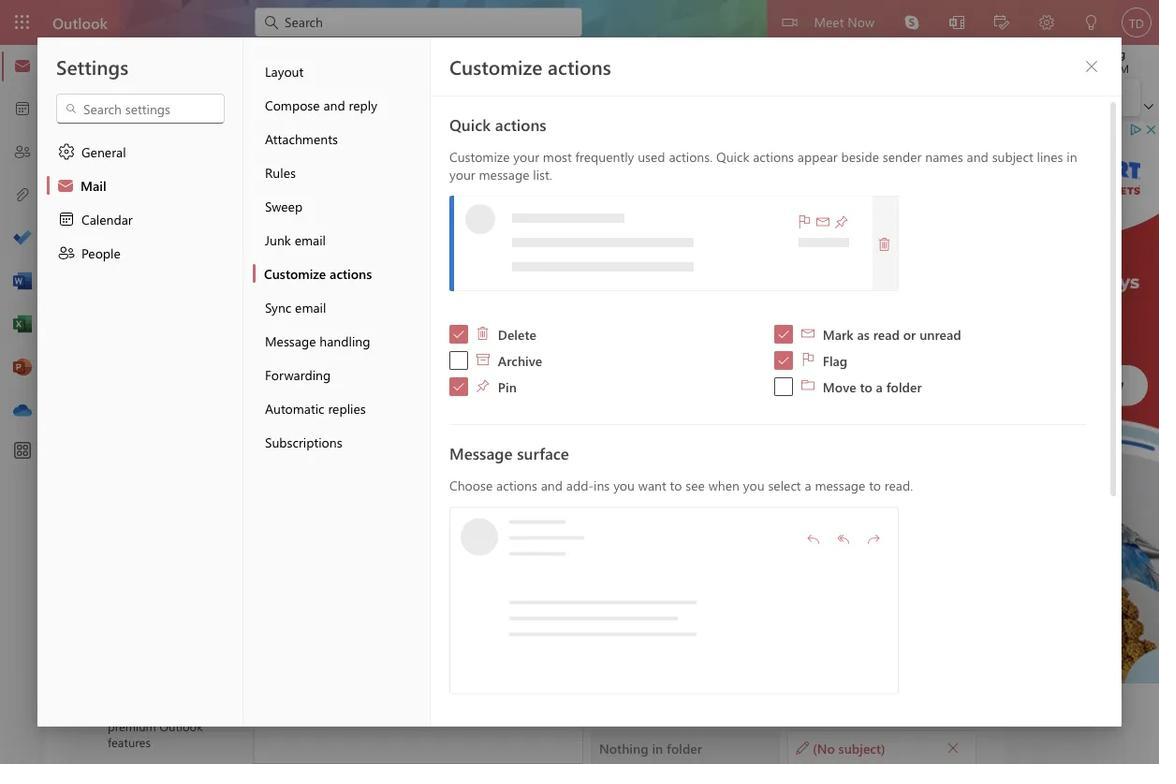 Task type: vqa. For each thing, say whether or not it's contained in the screenshot.
Inbox
no



Task type: describe. For each thing, give the bounding box(es) containing it.
general
[[81, 143, 126, 160]]

most
[[543, 148, 572, 165]]


[[802, 379, 815, 392]]

people
[[81, 244, 121, 261]]

to do image
[[13, 229, 32, 248]]

sweep button
[[253, 189, 430, 223]]

now
[[848, 13, 875, 30]]

home
[[107, 51, 142, 68]]


[[796, 741, 809, 754]]

nothing for nothing in folder
[[599, 739, 649, 756]]

message for message
[[284, 51, 335, 68]]

beside
[[841, 148, 879, 165]]

to for to
[[623, 192, 637, 209]]

mike@example.com inside  mike@example.com
[[138, 285, 258, 303]]

mark
[[823, 326, 854, 343]]

nothing in folder looks empty over here.
[[351, 580, 486, 621]]

 mike@example.com
[[111, 247, 258, 303]]

select
[[768, 477, 801, 494]]

 emoji
[[446, 88, 500, 107]]

sync
[[265, 298, 292, 316]]

 inside customize actions tab panel
[[1084, 59, 1099, 74]]

may
[[674, 286, 702, 304]]

$0.00
[[303, 302, 335, 319]]


[[902, 144, 917, 159]]

(no
[[813, 739, 835, 756]]

onedrive image
[[13, 402, 32, 420]]

format
[[427, 51, 468, 68]]

actions down outlook banner on the top
[[548, 53, 611, 80]]


[[64, 52, 84, 72]]

choose actions and add-ins you want to see when you select a message to read.
[[450, 477, 913, 494]]

mike@example.com image
[[273, 147, 318, 192]]

folder inside customize actions tab panel
[[887, 378, 922, 395]]

names
[[926, 148, 963, 165]]

1 - from the left
[[440, 302, 446, 319]]

 flag
[[802, 352, 848, 369]]

to button
[[601, 185, 659, 215]]

application containing settings
[[0, 0, 1159, 764]]

message for message handling
[[265, 332, 316, 349]]


[[477, 353, 490, 366]]

payments)
[[632, 302, 692, 319]]

2 you from the left
[[743, 477, 765, 494]]

 move to a folder
[[802, 378, 922, 395]]

draw button
[[510, 45, 568, 74]]

want
[[638, 477, 667, 494]]

document containing settings
[[0, 0, 1159, 764]]


[[850, 144, 865, 159]]

layout button
[[253, 54, 430, 88]]

archive
[[498, 352, 542, 369]]

 pictures
[[358, 88, 425, 107]]

calendar
[[81, 210, 133, 228]]

message inside customize your most frequently used actions. quick actions appear beside sender names and subject lines in your message list.
[[479, 165, 530, 183]]

t-
[[303, 283, 316, 301]]

compose
[[265, 96, 320, 113]]

layout
[[265, 62, 304, 80]]


[[57, 210, 76, 229]]

text
[[472, 51, 494, 68]]

over
[[429, 604, 454, 621]]

12:00
[[1083, 60, 1110, 75]]

1 horizontal spatial and
[[541, 477, 563, 494]]

automatic replies button
[[253, 391, 430, 425]]

message handling button
[[253, 324, 430, 358]]

compose and reply button
[[253, 88, 430, 122]]


[[437, 198, 452, 213]]

here.
[[458, 604, 486, 621]]

customize actions inside tab panel
[[450, 53, 611, 80]]

customize actions heading
[[450, 53, 611, 80]]

 for delete
[[452, 328, 465, 341]]

junk email
[[265, 231, 326, 248]]

1 vertical spatial mike@example.com
[[330, 171, 430, 186]]

to for to whom it may concern,
[[602, 286, 616, 304]]

to left see
[[670, 477, 682, 494]]

subscriptions
[[265, 433, 342, 450]]

m button
[[273, 147, 318, 192]]

message list section
[[255, 125, 692, 763]]

t mobile image
[[264, 287, 294, 317]]

message for message surface
[[450, 442, 513, 464]]

read.
[[885, 477, 913, 494]]


[[358, 88, 376, 107]]

more apps image
[[13, 442, 32, 461]]


[[446, 88, 465, 107]]

draft saved at 9:48 am
[[862, 239, 975, 254]]


[[56, 176, 75, 195]]

in inside customize your most frequently used actions. quick actions appear beside sender names and subject lines in your message list.
[[1067, 148, 1078, 165]]

outlook link
[[52, 0, 108, 45]]

customize actions inside button
[[264, 265, 372, 282]]

junk
[[265, 231, 291, 248]]

premium outlook features button
[[68, 676, 254, 764]]

 button
[[55, 46, 93, 78]]

t
[[275, 293, 282, 310]]

Search settings search field
[[78, 99, 205, 118]]

see
[[686, 477, 705, 494]]

 delete
[[477, 326, 536, 343]]

features
[[108, 734, 151, 750]]

message surface
[[450, 442, 569, 464]]

sync email
[[265, 298, 326, 316]]

test
[[602, 462, 636, 480]]

 for pin
[[452, 380, 465, 393]]

To text field
[[669, 191, 917, 212]]

and inside compose and reply button
[[324, 96, 345, 113]]

actions down emoji
[[495, 113, 547, 135]]


[[57, 142, 76, 161]]

 button
[[476, 149, 506, 173]]

to whom it may concern,
[[602, 286, 762, 304]]

excel image
[[13, 316, 32, 334]]

 inside  
[[869, 148, 880, 159]]

meet
[[814, 13, 844, 30]]

t-mobile
[[303, 283, 356, 301]]

 for flag
[[777, 354, 790, 367]]

am
[[958, 239, 975, 254]]

options
[[583, 51, 629, 68]]

mobile
[[316, 283, 356, 301]]

choose
[[450, 477, 493, 494]]

draft
[[862, 239, 887, 254]]

meet now
[[814, 13, 875, 30]]


[[483, 155, 498, 170]]



Task type: locate. For each thing, give the bounding box(es) containing it.
2 vertical spatial mike@example.com
[[138, 285, 258, 303]]

0 vertical spatial customize actions
[[450, 53, 611, 80]]

0 vertical spatial outlook
[[52, 12, 108, 32]]

0 horizontal spatial your
[[450, 165, 475, 183]]

options button
[[569, 45, 643, 74]]

nothing inside button
[[599, 739, 649, 756]]

actions inside button
[[330, 265, 372, 282]]

1 vertical spatial and
[[967, 148, 989, 165]]

0 horizontal spatial quick
[[450, 113, 491, 135]]

1 vertical spatial 
[[947, 741, 960, 754]]

pictures
[[380, 88, 425, 106]]

folder for nothing in folder looks empty over here.
[[435, 580, 470, 597]]

your
[[513, 148, 539, 165], [450, 165, 475, 183]]

1 horizontal spatial folder
[[667, 739, 702, 756]]

customize actions tab panel
[[431, 37, 1122, 764]]

1 vertical spatial quick
[[716, 148, 750, 165]]

tree
[[68, 388, 219, 764]]

1 horizontal spatial 
[[1084, 59, 1099, 74]]

mike@example.com down pictures on the left
[[330, 147, 476, 169]]

mail image
[[13, 57, 32, 76]]

used
[[638, 148, 665, 165]]

message up include "group"
[[284, 51, 335, 68]]

1 horizontal spatial in
[[652, 739, 663, 756]]

rules button
[[253, 155, 430, 189]]

subject
[[992, 148, 1034, 165]]

actions
[[548, 53, 611, 80], [495, 113, 547, 135], [753, 148, 794, 165], [330, 265, 372, 282], [496, 477, 537, 494]]

 right 
[[87, 135, 102, 150]]

sync email button
[[253, 290, 430, 324]]

24
[[563, 302, 577, 319]]

1 horizontal spatial your
[[513, 148, 539, 165]]

document
[[0, 0, 1159, 764]]

2 horizontal spatial folder
[[887, 378, 922, 395]]

and right 
[[967, 148, 989, 165]]

 inside button
[[87, 135, 102, 150]]

email for sync email
[[295, 298, 326, 316]]

to inside button
[[623, 192, 637, 209]]

 calendar
[[57, 210, 133, 229]]

a right move
[[876, 378, 883, 395]]

quick right actions.
[[716, 148, 750, 165]]


[[949, 144, 964, 159]]

and
[[324, 96, 345, 113], [967, 148, 989, 165], [541, 477, 563, 494]]

calendar image
[[13, 100, 32, 119]]

Message body, press Alt+F10 to exit text field
[[602, 286, 975, 546]]

1 horizontal spatial -
[[478, 302, 483, 319]]

actions up mobile on the left
[[330, 265, 372, 282]]

customize
[[450, 53, 543, 80], [450, 148, 510, 165], [264, 265, 326, 282]]

and left reply at the top of page
[[324, 96, 345, 113]]

sweep
[[265, 197, 303, 214]]

unread
[[920, 326, 962, 343]]

1 vertical spatial customize actions
[[264, 265, 372, 282]]

1 vertical spatial to
[[602, 286, 616, 304]]

format text
[[427, 51, 494, 68]]

0 vertical spatial a
[[876, 378, 883, 395]]

or
[[903, 326, 916, 343]]


[[87, 135, 102, 150], [869, 148, 880, 159]]

0 vertical spatial 
[[1084, 59, 1099, 74]]

actions.
[[669, 148, 713, 165]]

2 vertical spatial folder
[[667, 739, 702, 756]]

outlook banner
[[0, 0, 1159, 45]]

format text button
[[413, 45, 508, 74]]

customize inside button
[[264, 265, 326, 282]]

in for nothing in folder
[[652, 739, 663, 756]]

pin
[[498, 378, 517, 395]]

 left 
[[777, 354, 790, 367]]

message inside customize actions tab panel
[[450, 442, 513, 464]]

9:48
[[934, 239, 954, 254]]

your left most
[[513, 148, 539, 165]]

meeting 12:00 pm
[[1083, 45, 1129, 75]]

0 horizontal spatial you
[[614, 477, 635, 494]]


[[57, 243, 76, 262]]

outlook up 
[[52, 12, 108, 32]]

- right blue
[[478, 302, 483, 319]]

and inside customize your most frequently used actions. quick actions appear beside sender names and subject lines in your message list.
[[967, 148, 989, 165]]

1 horizontal spatial message
[[815, 477, 866, 494]]

1 vertical spatial email
[[295, 298, 326, 316]]

0 horizontal spatial customize actions
[[264, 265, 372, 282]]

forwarding button
[[253, 358, 430, 391]]

tab list
[[93, 45, 643, 74]]

mike@example.com left t
[[138, 285, 258, 303]]

ad
[[501, 286, 512, 298]]

customize up t-
[[264, 265, 326, 282]]

 down blue
[[452, 328, 465, 341]]

0 horizontal spatial nothing
[[367, 580, 416, 597]]

0 vertical spatial message
[[479, 165, 530, 183]]

quick
[[450, 113, 491, 135], [716, 148, 750, 165]]

nothing in folder
[[599, 739, 702, 756]]

0 vertical spatial to
[[623, 192, 637, 209]]

to right move
[[860, 378, 873, 395]]

your left 
[[450, 165, 475, 183]]

left-rail-appbar navigation
[[4, 45, 41, 433]]

 button right the subject)
[[940, 735, 966, 761]]

1 vertical spatial folder
[[435, 580, 470, 597]]

quick inside customize your most frequently used actions. quick actions appear beside sender names and subject lines in your message list.
[[716, 148, 750, 165]]

2 vertical spatial customize
[[264, 265, 326, 282]]

include group
[[57, 79, 593, 116]]

 inside reading pane main content
[[947, 741, 960, 754]]

1 horizontal spatial you
[[743, 477, 765, 494]]

2 horizontal spatial and
[[967, 148, 989, 165]]

favorites
[[113, 133, 174, 153]]

forwarding
[[265, 366, 331, 383]]

actions down message surface
[[496, 477, 537, 494]]

you
[[614, 477, 635, 494], [743, 477, 765, 494]]

word image
[[13, 273, 32, 291]]

nothing in folder button
[[591, 730, 780, 764]]

customize actions up t-
[[264, 265, 372, 282]]

0 horizontal spatial and
[[324, 96, 345, 113]]

attachments button
[[253, 122, 430, 155]]

delete
[[498, 326, 536, 343]]

outlook inside banner
[[52, 12, 108, 32]]

 
[[850, 144, 880, 159]]

1 vertical spatial message
[[265, 332, 316, 349]]

 button
[[891, 137, 928, 167]]

1 vertical spatial customize
[[450, 148, 510, 165]]

message
[[284, 51, 335, 68], [265, 332, 316, 349], [450, 442, 513, 464]]

at
[[921, 239, 931, 254]]

0 vertical spatial nothing
[[367, 580, 416, 597]]

0 horizontal spatial message
[[479, 165, 530, 183]]

0 vertical spatial mike@example.com
[[330, 147, 476, 169]]

1 horizontal spatial customize actions
[[450, 53, 611, 80]]

1 horizontal spatial to
[[623, 192, 637, 209]]

to down frequently
[[623, 192, 637, 209]]

1 horizontal spatial quick
[[716, 148, 750, 165]]

dialog
[[0, 0, 1159, 764]]

0 vertical spatial customize
[[450, 53, 543, 80]]

customize your most frequently used actions. quick actions appear beside sender names and subject lines in your message list.
[[450, 148, 1078, 183]]

0 vertical spatial quick
[[450, 113, 491, 135]]

customize actions up emoji
[[450, 53, 611, 80]]

nothing
[[367, 580, 416, 597], [599, 739, 649, 756]]

- right 12
[[440, 302, 446, 319]]

0 horizontal spatial -
[[440, 302, 446, 319]]

email for junk email
[[295, 231, 326, 248]]

in for nothing in folder looks empty over here.
[[420, 580, 431, 597]]

dialog containing settings
[[0, 0, 1159, 764]]

 for mark
[[777, 328, 790, 341]]

folder inside button
[[667, 739, 702, 756]]

junk email button
[[253, 223, 430, 257]]

message handling
[[265, 332, 370, 349]]

actions inside customize your most frequently used actions. quick actions appear beside sender names and subject lines in your message list.
[[753, 148, 794, 165]]

1 horizontal spatial  button
[[1077, 52, 1107, 81]]

people image
[[13, 143, 32, 162]]

files image
[[13, 186, 32, 205]]

message inside "tab list"
[[284, 51, 335, 68]]

Add a subject text field
[[591, 232, 845, 262]]

tab list containing home
[[93, 45, 643, 74]]

message right select
[[815, 477, 866, 494]]

0 horizontal spatial to
[[602, 286, 616, 304]]

frequently
[[576, 148, 634, 165]]

reading pane main content
[[583, 117, 1005, 764]]

0 vertical spatial  button
[[1077, 52, 1107, 81]]

2 vertical spatial in
[[652, 739, 663, 756]]

outlook right 'premium'
[[159, 718, 203, 734]]

application
[[0, 0, 1159, 764]]

mike@example.com  mike@example.com
[[330, 147, 498, 186]]

folder for nothing in folder
[[667, 739, 702, 756]]

saved
[[890, 239, 918, 254]]

outlook inside premium outlook features
[[159, 718, 203, 734]]

mike@example.com tree item
[[68, 275, 258, 313]]

 button
[[78, 125, 110, 160]]

folder inside nothing in folder looks empty over here.
[[435, 580, 470, 597]]

 left pm
[[1084, 59, 1099, 74]]

customize inside customize your most frequently used actions. quick actions appear beside sender names and subject lines in your message list.
[[450, 148, 510, 165]]

2 - from the left
[[478, 302, 483, 319]]

move
[[823, 378, 856, 395]]

premium outlook features
[[108, 718, 203, 750]]

you right ins
[[614, 477, 635, 494]]

2 horizontal spatial in
[[1067, 148, 1078, 165]]

and left add-
[[541, 477, 563, 494]]

1 vertical spatial in
[[420, 580, 431, 597]]

0 horizontal spatial outlook
[[52, 12, 108, 32]]

appear
[[798, 148, 838, 165]]

1 vertical spatial  button
[[940, 735, 966, 761]]

customize down quick actions
[[450, 148, 510, 165]]

 right the subject)
[[947, 741, 960, 754]]

 right 
[[869, 148, 880, 159]]

m
[[289, 159, 303, 179]]

as
[[857, 326, 870, 343]]

to inside text box
[[602, 286, 616, 304]]

automatic
[[265, 399, 325, 417]]

empty
[[388, 604, 425, 621]]

monthly
[[581, 302, 629, 319]]

favorites tree item
[[68, 125, 219, 163]]

quick down the  emoji
[[450, 113, 491, 135]]

to left the whom it
[[602, 286, 616, 304]]

1 horizontal spatial nothing
[[599, 739, 649, 756]]

2 vertical spatial and
[[541, 477, 563, 494]]

0 vertical spatial folder
[[887, 378, 922, 395]]

1 vertical spatial a
[[805, 477, 812, 494]]

0 horizontal spatial a
[[805, 477, 812, 494]]

nothing inside nothing in folder looks empty over here.
[[367, 580, 416, 597]]


[[802, 353, 815, 366]]

0 vertical spatial email
[[295, 231, 326, 248]]

message button
[[270, 45, 349, 74]]

 left ""
[[777, 328, 790, 341]]

powerpoint image
[[13, 359, 32, 377]]

0 horizontal spatial folder
[[435, 580, 470, 597]]

settings heading
[[56, 53, 129, 80]]

$0.00 apple iphone 12 - blue - 128gb (with 24 monthly payments)
[[303, 302, 692, 319]]

1 you from the left
[[614, 477, 635, 494]]

0 horizontal spatial  button
[[940, 735, 966, 761]]

a right select
[[805, 477, 812, 494]]

0 horizontal spatial 
[[947, 741, 960, 754]]

in inside button
[[652, 739, 663, 756]]

message up choose
[[450, 442, 513, 464]]

nothing for nothing in folder looks empty over here.
[[367, 580, 416, 597]]

lines
[[1037, 148, 1063, 165]]

1 horizontal spatial outlook
[[159, 718, 203, 734]]

email
[[295, 231, 326, 248], [295, 298, 326, 316]]

1 vertical spatial message
[[815, 477, 866, 494]]

 left 
[[452, 380, 465, 393]]

actions left the appear
[[753, 148, 794, 165]]

help button
[[214, 45, 269, 74]]

 button left pm
[[1077, 52, 1107, 81]]

automatic replies
[[265, 399, 366, 417]]

to
[[623, 192, 637, 209], [602, 286, 616, 304]]

0 vertical spatial message
[[284, 51, 335, 68]]

0 vertical spatial and
[[324, 96, 345, 113]]

settings
[[56, 53, 129, 80]]

favorites tree
[[68, 118, 258, 350]]

to left read.
[[869, 477, 881, 494]]

0 horizontal spatial in
[[420, 580, 431, 597]]

 button inside customize actions tab panel
[[1077, 52, 1107, 81]]

1 horizontal spatial a
[[876, 378, 883, 395]]

 mark as read or unread
[[802, 326, 962, 343]]


[[802, 327, 815, 340]]

read
[[873, 326, 900, 343]]

in inside nothing in folder looks empty over here.
[[420, 580, 431, 597]]

surface
[[517, 442, 569, 464]]

1 vertical spatial nothing
[[599, 739, 649, 756]]

message down sync email
[[265, 332, 316, 349]]

1 horizontal spatial 
[[869, 148, 880, 159]]

mike@example.com up sweep button
[[330, 171, 430, 186]]

1 vertical spatial outlook
[[159, 718, 203, 734]]

help
[[228, 51, 255, 68]]

settings tab list
[[37, 37, 243, 727]]

2 vertical spatial message
[[450, 442, 513, 464]]


[[65, 102, 78, 115]]

0 horizontal spatial 
[[87, 135, 102, 150]]

0 vertical spatial in
[[1067, 148, 1078, 165]]

you right the when
[[743, 477, 765, 494]]

message up profile in the top left of the page
[[479, 165, 530, 183]]

pm
[[1113, 60, 1129, 75]]

blue
[[449, 302, 474, 319]]

customize up emoji
[[450, 53, 543, 80]]

-
[[440, 302, 446, 319], [478, 302, 483, 319]]

handling
[[320, 332, 370, 349]]



